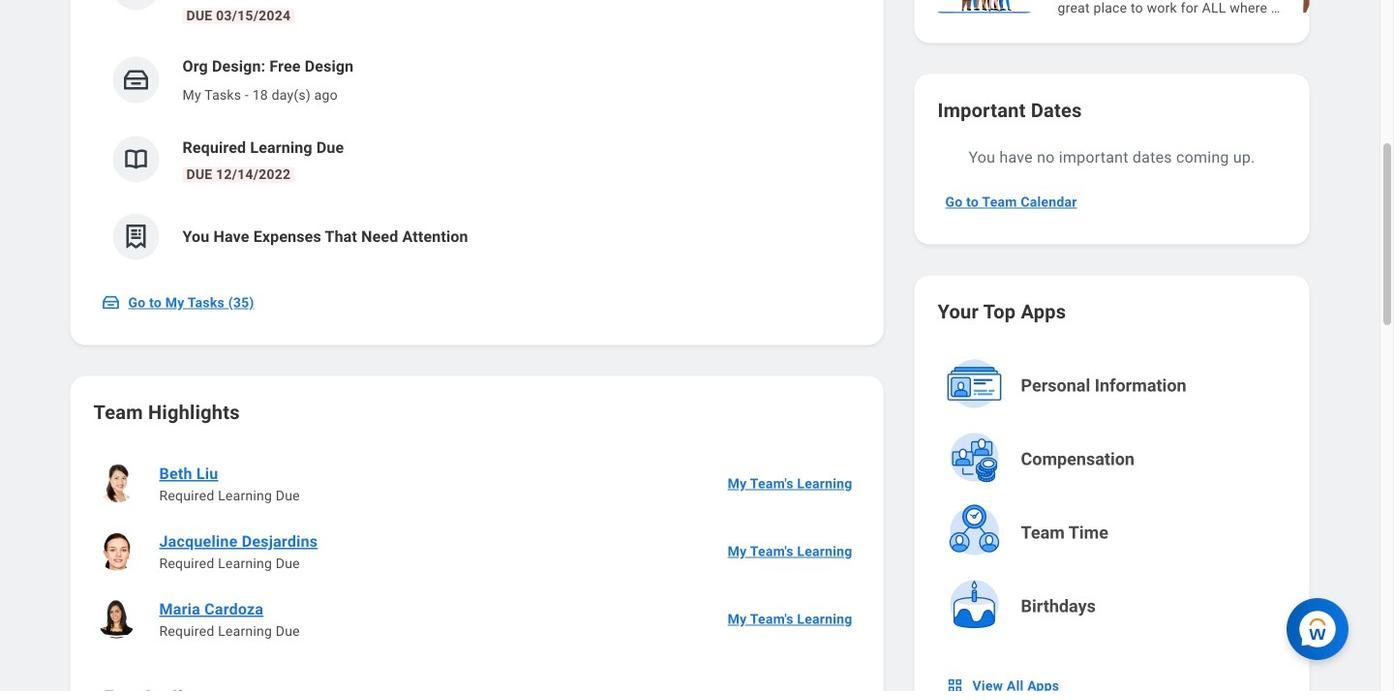 Task type: vqa. For each thing, say whether or not it's contained in the screenshot.
inbox "icon"
yes



Task type: locate. For each thing, give the bounding box(es) containing it.
list
[[93, 0, 861, 276], [930, 0, 1395, 20], [93, 450, 861, 653]]



Task type: describe. For each thing, give the bounding box(es) containing it.
dashboard expenses image
[[122, 222, 151, 251]]

inbox image
[[122, 65, 151, 94]]

book open image
[[122, 145, 151, 174]]

nbox image
[[946, 676, 965, 692]]

inbox image
[[101, 293, 121, 312]]



